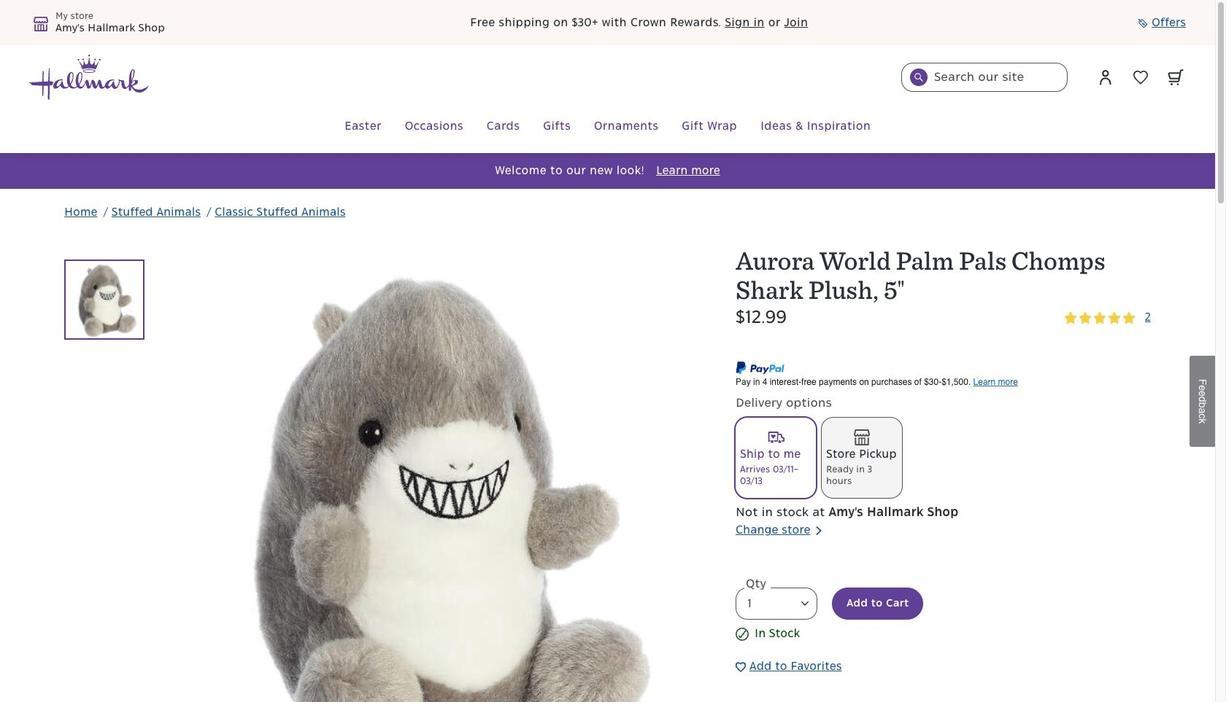 Task type: vqa. For each thing, say whether or not it's contained in the screenshot.
angle down icon associated with Price Range filters ELEMENT
no



Task type: describe. For each thing, give the bounding box(es) containing it.
1 horizontal spatial aurora world palm pals chomps shark plush, 5", , large image number 1 image
[[159, 245, 704, 703]]

main menu. menu bar
[[29, 101, 1186, 153]]

hallmark logo image
[[29, 55, 149, 100]]

view your cart with 0 items. image
[[1168, 69, 1184, 85]]

sign in dropdown menu image
[[1097, 69, 1115, 86]]

Search search field
[[901, 63, 1068, 92]]



Task type: locate. For each thing, give the bounding box(es) containing it.
None radio
[[736, 418, 816, 499], [822, 418, 902, 499], [736, 418, 816, 499], [822, 418, 902, 499]]

product details element
[[736, 245, 1151, 703]]

search image
[[915, 73, 923, 82]]

None search field
[[901, 63, 1068, 92]]

option group
[[736, 418, 1151, 504]]

0 horizontal spatial aurora world palm pals chomps shark plush, 5", , large image number 1 image
[[64, 260, 145, 340]]

aurora world palm pals chomps shark plush, 5", , large image number 1 image
[[159, 245, 704, 703], [64, 260, 145, 340]]

availability element
[[736, 626, 1151, 644]]



